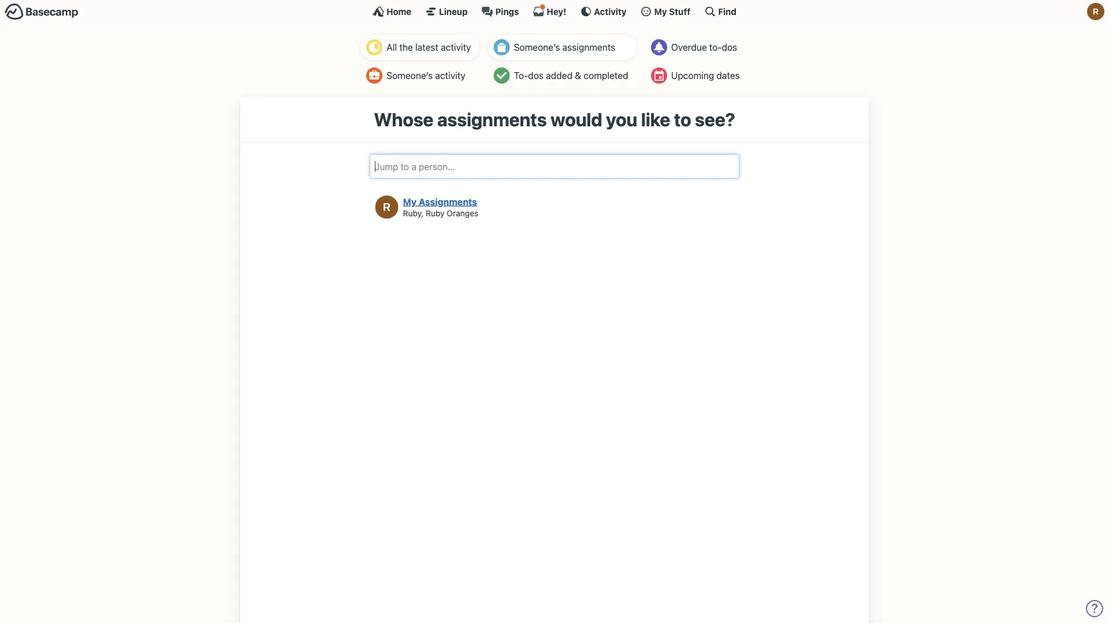 Task type: locate. For each thing, give the bounding box(es) containing it.
someone's up to-
[[514, 42, 560, 53]]

0 vertical spatial my
[[654, 6, 667, 16]]

you
[[606, 109, 637, 131]]

someone's assignments
[[514, 42, 615, 53]]

my
[[654, 6, 667, 16], [403, 196, 417, 207]]

ruby, ruby oranges image
[[375, 196, 398, 219]]

0 horizontal spatial dos
[[528, 70, 544, 81]]

assignments for whose
[[437, 109, 547, 131]]

0 horizontal spatial someone's
[[387, 70, 433, 81]]

the
[[399, 42, 413, 53]]

dos
[[722, 42, 737, 53], [528, 70, 544, 81]]

assignments down todo icon
[[437, 109, 547, 131]]

schedule image
[[651, 68, 667, 84]]

1 horizontal spatial assignments
[[563, 42, 615, 53]]

dos up dates
[[722, 42, 737, 53]]

my inside my assignments ruby,        ruby oranges
[[403, 196, 417, 207]]

0 vertical spatial someone's
[[514, 42, 560, 53]]

activity down all the latest activity
[[435, 70, 465, 81]]

dos left added
[[528, 70, 544, 81]]

pings
[[495, 6, 519, 16]]

&
[[575, 70, 581, 81]]

Jump to a person… text field
[[370, 154, 740, 179]]

1 horizontal spatial my
[[654, 6, 667, 16]]

assignments up "&"
[[563, 42, 615, 53]]

0 vertical spatial activity
[[441, 42, 471, 53]]

1 vertical spatial my
[[403, 196, 417, 207]]

overdue
[[671, 42, 707, 53]]

ruby image
[[1087, 3, 1105, 20]]

my left stuff
[[654, 6, 667, 16]]

main element
[[0, 0, 1109, 23]]

activity right latest
[[441, 42, 471, 53]]

1 horizontal spatial someone's
[[514, 42, 560, 53]]

1 vertical spatial dos
[[528, 70, 544, 81]]

overdue to-dos link
[[645, 35, 749, 60]]

my inside popup button
[[654, 6, 667, 16]]

ruby,
[[403, 208, 424, 218]]

someone's
[[514, 42, 560, 53], [387, 70, 433, 81]]

0 vertical spatial dos
[[722, 42, 737, 53]]

assignments for someone's
[[563, 42, 615, 53]]

someone's activity link
[[361, 63, 480, 88]]

someone's assignments link
[[488, 35, 637, 60]]

all the latest activity
[[387, 42, 471, 53]]

lineup
[[439, 6, 468, 16]]

activity
[[594, 6, 627, 16]]

my up ruby,
[[403, 196, 417, 207]]

assignments
[[563, 42, 615, 53], [437, 109, 547, 131]]

switch accounts image
[[5, 3, 79, 21]]

person report image
[[366, 68, 383, 84]]

activity report image
[[366, 39, 383, 55]]

lineup link
[[425, 6, 468, 17]]

someone's down the
[[387, 70, 433, 81]]

0 horizontal spatial assignments
[[437, 109, 547, 131]]

to
[[674, 109, 691, 131]]

my stuff
[[654, 6, 691, 16]]

assignment image
[[494, 39, 510, 55]]

home link
[[373, 6, 411, 17]]

activity
[[441, 42, 471, 53], [435, 70, 465, 81]]

all
[[387, 42, 397, 53]]

0 horizontal spatial my
[[403, 196, 417, 207]]

0 vertical spatial assignments
[[563, 42, 615, 53]]

1 vertical spatial someone's
[[387, 70, 433, 81]]

1 vertical spatial assignments
[[437, 109, 547, 131]]



Task type: describe. For each thing, give the bounding box(es) containing it.
my assignments ruby,        ruby oranges
[[403, 196, 479, 218]]

all the latest activity link
[[361, 35, 480, 60]]

latest
[[415, 42, 438, 53]]

to-
[[709, 42, 722, 53]]

someone's for someone's assignments
[[514, 42, 560, 53]]

completed
[[584, 70, 628, 81]]

added
[[546, 70, 573, 81]]

see?
[[695, 109, 735, 131]]

home
[[387, 6, 411, 16]]

1 vertical spatial activity
[[435, 70, 465, 81]]

1 horizontal spatial dos
[[722, 42, 737, 53]]

to-
[[514, 70, 528, 81]]

hey! button
[[533, 4, 566, 17]]

someone's for someone's activity
[[387, 70, 433, 81]]

stuff
[[669, 6, 691, 16]]

activity link
[[580, 6, 627, 17]]

whose assignments would you like to see?
[[374, 109, 735, 131]]

my for stuff
[[654, 6, 667, 16]]

assignments
[[419, 196, 477, 207]]

upcoming dates link
[[645, 63, 749, 88]]

pings button
[[482, 6, 519, 17]]

my stuff button
[[640, 6, 691, 17]]

overdue to-dos
[[671, 42, 737, 53]]

hey!
[[547, 6, 566, 16]]

oranges
[[447, 208, 479, 218]]

find
[[718, 6, 737, 16]]

upcoming
[[671, 70, 714, 81]]

todo image
[[494, 68, 510, 84]]

to-dos added & completed
[[514, 70, 628, 81]]

someone's activity
[[387, 70, 465, 81]]

like
[[641, 109, 670, 131]]

dates
[[717, 70, 740, 81]]

find button
[[704, 6, 737, 17]]

reports image
[[651, 39, 667, 55]]

upcoming dates
[[671, 70, 740, 81]]

ruby
[[426, 208, 445, 218]]

would
[[551, 109, 602, 131]]

whose
[[374, 109, 434, 131]]

to-dos added & completed link
[[488, 63, 637, 88]]

my for assignments
[[403, 196, 417, 207]]



Task type: vqa. For each thing, say whether or not it's contained in the screenshot.
Oranges
yes



